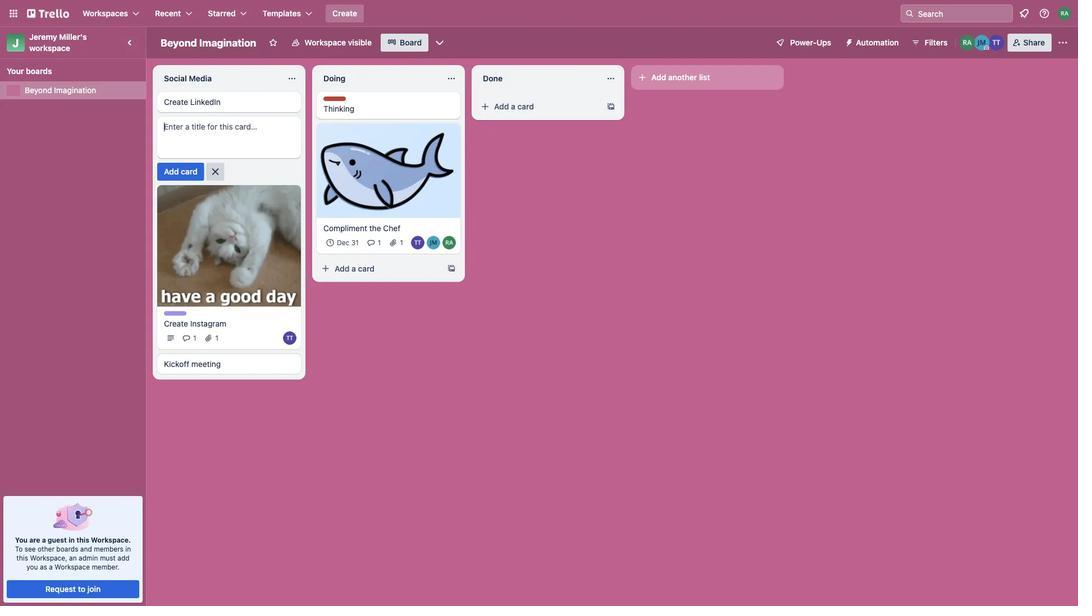 Task type: locate. For each thing, give the bounding box(es) containing it.
meeting
[[191, 359, 221, 369]]

1 horizontal spatial ruby anderson (rubyanderson7) image
[[1058, 7, 1072, 20]]

back to home image
[[27, 4, 69, 22]]

power-ups button
[[768, 34, 838, 52]]

board link
[[381, 34, 429, 52]]

0 horizontal spatial in
[[69, 536, 75, 544]]

1 vertical spatial terry turtle (terryturtle) image
[[411, 236, 425, 250]]

add a card down 31
[[335, 264, 375, 273]]

add a card button down 31
[[317, 260, 443, 278]]

terry turtle (terryturtle) image
[[989, 35, 1005, 51], [411, 236, 425, 250]]

primary element
[[0, 0, 1079, 27]]

0 vertical spatial workspace
[[305, 38, 346, 47]]

1 vertical spatial add a card button
[[317, 260, 443, 278]]

create linkedin link
[[164, 97, 294, 108]]

workspace,
[[30, 554, 67, 562]]

this down to
[[16, 554, 28, 562]]

workspace.
[[91, 536, 131, 544]]

workspace left visible
[[305, 38, 346, 47]]

1
[[378, 239, 381, 247], [400, 239, 403, 247], [193, 334, 196, 342], [215, 334, 219, 342]]

workspaces button
[[76, 4, 146, 22]]

1 horizontal spatial in
[[125, 545, 131, 553]]

0 vertical spatial card
[[518, 102, 534, 111]]

boards up 'an'
[[56, 545, 78, 553]]

create down social
[[164, 97, 188, 107]]

add a card button down done text box
[[476, 98, 602, 116]]

create up the workspace visible
[[333, 9, 357, 18]]

Board name text field
[[155, 34, 262, 52]]

Done text field
[[476, 70, 600, 88]]

workspace
[[305, 38, 346, 47], [55, 563, 90, 571]]

add inside button
[[164, 167, 179, 176]]

1 vertical spatial workspace
[[55, 563, 90, 571]]

an
[[69, 554, 77, 562]]

1 vertical spatial ruby anderson (rubyanderson7) image
[[960, 35, 976, 51]]

list
[[699, 73, 710, 82]]

filters button
[[908, 34, 951, 52]]

0 vertical spatial terry turtle (terryturtle) image
[[989, 35, 1005, 51]]

0 vertical spatial ruby anderson (rubyanderson7) image
[[1058, 7, 1072, 20]]

request to join
[[45, 585, 101, 594]]

2 vertical spatial create
[[164, 319, 188, 328]]

create
[[333, 9, 357, 18], [164, 97, 188, 107], [164, 319, 188, 328]]

workspace
[[29, 44, 70, 53]]

recent
[[155, 9, 181, 18]]

card down done text box
[[518, 102, 534, 111]]

add left another
[[652, 73, 666, 82]]

0 horizontal spatial boards
[[26, 67, 52, 76]]

1 vertical spatial add a card
[[335, 264, 375, 273]]

filters
[[925, 38, 948, 47]]

join
[[87, 585, 101, 594]]

instagram
[[190, 319, 226, 328]]

add a card button for doing
[[317, 260, 443, 278]]

0 horizontal spatial beyond
[[25, 86, 52, 95]]

another
[[669, 73, 697, 82]]

jeremy miller (jeremymiller198) image
[[427, 236, 440, 250]]

Search field
[[915, 5, 1013, 22]]

member.
[[92, 563, 120, 571]]

dec
[[337, 239, 350, 247]]

add another list button
[[631, 65, 784, 90]]

1 down "chef" in the left top of the page
[[400, 239, 403, 247]]

0 vertical spatial add a card
[[494, 102, 534, 111]]

terry turtle (terryturtle) image left jeremy miller (jeremymiller198) image
[[411, 236, 425, 250]]

add left the "cancel" icon
[[164, 167, 179, 176]]

add another list
[[652, 73, 710, 82]]

thinking link
[[324, 103, 454, 115]]

jeremy
[[29, 32, 57, 42]]

beyond imagination link
[[25, 85, 139, 96]]

beyond imagination down your boards with 1 items element
[[25, 86, 96, 95]]

beyond imagination down starred
[[161, 37, 256, 49]]

0 vertical spatial create
[[333, 9, 357, 18]]

1 horizontal spatial terry turtle (terryturtle) image
[[989, 35, 1005, 51]]

add
[[652, 73, 666, 82], [494, 102, 509, 111], [164, 167, 179, 176], [335, 264, 350, 273]]

Dec 31 checkbox
[[324, 236, 362, 250]]

ruby anderson (rubyanderson7) image
[[1058, 7, 1072, 20], [960, 35, 976, 51]]

jeremy miller's workspace
[[29, 32, 89, 53]]

1 horizontal spatial add a card
[[494, 102, 534, 111]]

1 horizontal spatial card
[[358, 264, 375, 273]]

card left the "cancel" icon
[[181, 167, 198, 176]]

color: purple, title: none image
[[164, 311, 186, 316]]

0 horizontal spatial add a card
[[335, 264, 375, 273]]

create inside "button"
[[333, 9, 357, 18]]

0 vertical spatial boards
[[26, 67, 52, 76]]

as
[[40, 563, 47, 571]]

members
[[94, 545, 124, 553]]

compliment
[[324, 224, 367, 233]]

add a card for doing
[[335, 264, 375, 273]]

are
[[29, 536, 40, 544]]

boards
[[26, 67, 52, 76], [56, 545, 78, 553]]

0 vertical spatial in
[[69, 536, 75, 544]]

in right guest
[[69, 536, 75, 544]]

create down color: purple, title: none image at left
[[164, 319, 188, 328]]

create instagram link
[[164, 318, 294, 329]]

0 horizontal spatial imagination
[[54, 86, 96, 95]]

0 horizontal spatial card
[[181, 167, 198, 176]]

0 horizontal spatial beyond imagination
[[25, 86, 96, 95]]

starred button
[[201, 4, 254, 22]]

doing
[[324, 74, 346, 83]]

add inside button
[[652, 73, 666, 82]]

starred
[[208, 9, 236, 18]]

create button
[[326, 4, 364, 22]]

2 horizontal spatial card
[[518, 102, 534, 111]]

color: bold red, title: "thoughts" element
[[324, 97, 354, 105]]

0 vertical spatial beyond imagination
[[161, 37, 256, 49]]

power-
[[791, 38, 817, 47]]

add for add a card button for done
[[494, 102, 509, 111]]

add down done
[[494, 102, 509, 111]]

add a card
[[494, 102, 534, 111], [335, 264, 375, 273]]

your boards with 1 items element
[[7, 65, 134, 78]]

1 down create instagram
[[193, 334, 196, 342]]

1 horizontal spatial this
[[77, 536, 89, 544]]

add a card button
[[476, 98, 602, 116], [317, 260, 443, 278]]

1 horizontal spatial imagination
[[199, 37, 256, 49]]

1 horizontal spatial add a card button
[[476, 98, 602, 116]]

create for create linkedin
[[164, 97, 188, 107]]

1 down instagram
[[215, 334, 219, 342]]

in
[[69, 536, 75, 544], [125, 545, 131, 553]]

0 horizontal spatial terry turtle (terryturtle) image
[[411, 236, 425, 250]]

0 horizontal spatial workspace
[[55, 563, 90, 571]]

beyond imagination
[[161, 37, 256, 49], [25, 86, 96, 95]]

terry turtle (terryturtle) image left share button
[[989, 35, 1005, 51]]

show menu image
[[1058, 37, 1069, 48]]

boards right your
[[26, 67, 52, 76]]

1 horizontal spatial workspace
[[305, 38, 346, 47]]

beyond
[[161, 37, 197, 49], [25, 86, 52, 95]]

ruby anderson (rubyanderson7) image right open information menu icon
[[1058, 7, 1072, 20]]

cancel image
[[210, 166, 221, 178]]

this up and
[[77, 536, 89, 544]]

a down 31
[[352, 264, 356, 273]]

share button
[[1008, 34, 1052, 52]]

kickoff
[[164, 359, 189, 369]]

ruby anderson (rubyanderson7) image left this member is an admin of this board. icon
[[960, 35, 976, 51]]

1 horizontal spatial beyond
[[161, 37, 197, 49]]

automation
[[856, 38, 899, 47]]

done
[[483, 74, 503, 83]]

2 vertical spatial card
[[358, 264, 375, 273]]

sm image
[[841, 34, 856, 49]]

search image
[[906, 9, 915, 18]]

workspace down 'an'
[[55, 563, 90, 571]]

social media
[[164, 74, 212, 83]]

imagination down starred popup button
[[199, 37, 256, 49]]

imagination down your boards with 1 items element
[[54, 86, 96, 95]]

create linkedin
[[164, 97, 221, 107]]

card
[[518, 102, 534, 111], [181, 167, 198, 176], [358, 264, 375, 273]]

1 horizontal spatial beyond imagination
[[161, 37, 256, 49]]

compliment the chef
[[324, 224, 401, 233]]

board
[[400, 38, 422, 47]]

1 vertical spatial create
[[164, 97, 188, 107]]

1 vertical spatial this
[[16, 554, 28, 562]]

thinking
[[324, 104, 355, 113]]

1 vertical spatial boards
[[56, 545, 78, 553]]

terry turtle (terryturtle) image
[[283, 332, 297, 345]]

beyond down the recent dropdown button
[[161, 37, 197, 49]]

a
[[511, 102, 516, 111], [352, 264, 356, 273], [42, 536, 46, 544], [49, 563, 53, 571]]

0 vertical spatial imagination
[[199, 37, 256, 49]]

add down dec 31 option
[[335, 264, 350, 273]]

in up add
[[125, 545, 131, 553]]

star or unstar board image
[[269, 38, 278, 47]]

you are a guest in this workspace. to see other boards and members in this workspace, an admin must add you as a workspace member.
[[15, 536, 131, 571]]

you
[[27, 563, 38, 571]]

1 vertical spatial imagination
[[54, 86, 96, 95]]

0 vertical spatial beyond
[[161, 37, 197, 49]]

beyond inside board name 'text box'
[[161, 37, 197, 49]]

card down 31
[[358, 264, 375, 273]]

0 horizontal spatial ruby anderson (rubyanderson7) image
[[960, 35, 976, 51]]

workspace navigation collapse icon image
[[122, 35, 138, 51]]

create for create
[[333, 9, 357, 18]]

1 vertical spatial beyond
[[25, 86, 52, 95]]

1 vertical spatial card
[[181, 167, 198, 176]]

1 horizontal spatial boards
[[56, 545, 78, 553]]

ruby anderson (rubyanderson7) image
[[443, 236, 456, 250]]

automation button
[[841, 34, 906, 52]]

add a card down done
[[494, 102, 534, 111]]

0 horizontal spatial add a card button
[[317, 260, 443, 278]]

0 vertical spatial this
[[77, 536, 89, 544]]

beyond down your boards
[[25, 86, 52, 95]]

0 vertical spatial add a card button
[[476, 98, 602, 116]]

this
[[77, 536, 89, 544], [16, 554, 28, 562]]

imagination
[[199, 37, 256, 49], [54, 86, 96, 95]]



Task type: vqa. For each thing, say whether or not it's contained in the screenshot.
Terry Turtle (terryturtle) icon to the top
yes



Task type: describe. For each thing, give the bounding box(es) containing it.
and
[[80, 545, 92, 553]]

compliment the chef link
[[324, 223, 454, 234]]

workspaces
[[83, 9, 128, 18]]

you
[[15, 536, 28, 544]]

media
[[189, 74, 212, 83]]

add card
[[164, 167, 198, 176]]

create for create instagram
[[164, 319, 188, 328]]

card inside add card button
[[181, 167, 198, 176]]

add a card button for done
[[476, 98, 602, 116]]

add for add another list button
[[652, 73, 666, 82]]

to
[[15, 545, 23, 553]]

0 notifications image
[[1018, 7, 1031, 20]]

request to join button
[[7, 581, 139, 599]]

admin
[[79, 554, 98, 562]]

social
[[164, 74, 187, 83]]

power-ups
[[791, 38, 832, 47]]

boards inside you are a guest in this workspace. to see other boards and members in this workspace, an admin must add you as a workspace member.
[[56, 545, 78, 553]]

Social Media text field
[[157, 70, 281, 88]]

your boards
[[7, 67, 52, 76]]

kickoff meeting
[[164, 359, 221, 369]]

a down done text box
[[511, 102, 516, 111]]

j
[[13, 36, 19, 49]]

other
[[38, 545, 54, 553]]

linkedin
[[190, 97, 221, 107]]

1 vertical spatial beyond imagination
[[25, 86, 96, 95]]

create from template… image
[[447, 264, 456, 273]]

request
[[45, 585, 76, 594]]

dec 31
[[337, 239, 359, 247]]

open information menu image
[[1039, 8, 1050, 19]]

your
[[7, 67, 24, 76]]

31
[[351, 239, 359, 247]]

add for add a card button for doing
[[335, 264, 350, 273]]

visible
[[348, 38, 372, 47]]

card for done
[[518, 102, 534, 111]]

kickoff meeting link
[[164, 359, 294, 370]]

a right are
[[42, 536, 46, 544]]

thoughts thinking
[[324, 97, 355, 113]]

1 down 'the'
[[378, 239, 381, 247]]

0 horizontal spatial this
[[16, 554, 28, 562]]

workspace inside 'button'
[[305, 38, 346, 47]]

must
[[100, 554, 116, 562]]

create from template… image
[[607, 102, 616, 111]]

create instagram
[[164, 319, 226, 328]]

recent button
[[148, 4, 199, 22]]

card for doing
[[358, 264, 375, 273]]

add a card for done
[[494, 102, 534, 111]]

to
[[78, 585, 85, 594]]

ups
[[817, 38, 832, 47]]

Doing text field
[[317, 70, 440, 88]]

templates
[[263, 9, 301, 18]]

workspace inside you are a guest in this workspace. to see other boards and members in this workspace, an admin must add you as a workspace member.
[[55, 563, 90, 571]]

beyond inside beyond imagination link
[[25, 86, 52, 95]]

workspace visible button
[[284, 34, 379, 52]]

customize views image
[[434, 37, 446, 48]]

see
[[25, 545, 36, 553]]

a right as
[[49, 563, 53, 571]]

beyond imagination inside board name 'text box'
[[161, 37, 256, 49]]

this member is an admin of this board. image
[[985, 46, 990, 51]]

chef
[[383, 224, 401, 233]]

templates button
[[256, 4, 319, 22]]

jeremy miller (jeremymiller198) image
[[974, 35, 990, 51]]

Enter a title for this card… text field
[[157, 117, 301, 158]]

1 vertical spatial in
[[125, 545, 131, 553]]

imagination inside board name 'text box'
[[199, 37, 256, 49]]

share
[[1024, 38, 1045, 47]]

the
[[369, 224, 381, 233]]

guest
[[48, 536, 67, 544]]

add
[[118, 554, 130, 562]]

add card button
[[157, 163, 204, 181]]

workspace visible
[[305, 38, 372, 47]]

thoughts
[[324, 97, 354, 105]]

miller's
[[59, 32, 87, 42]]



